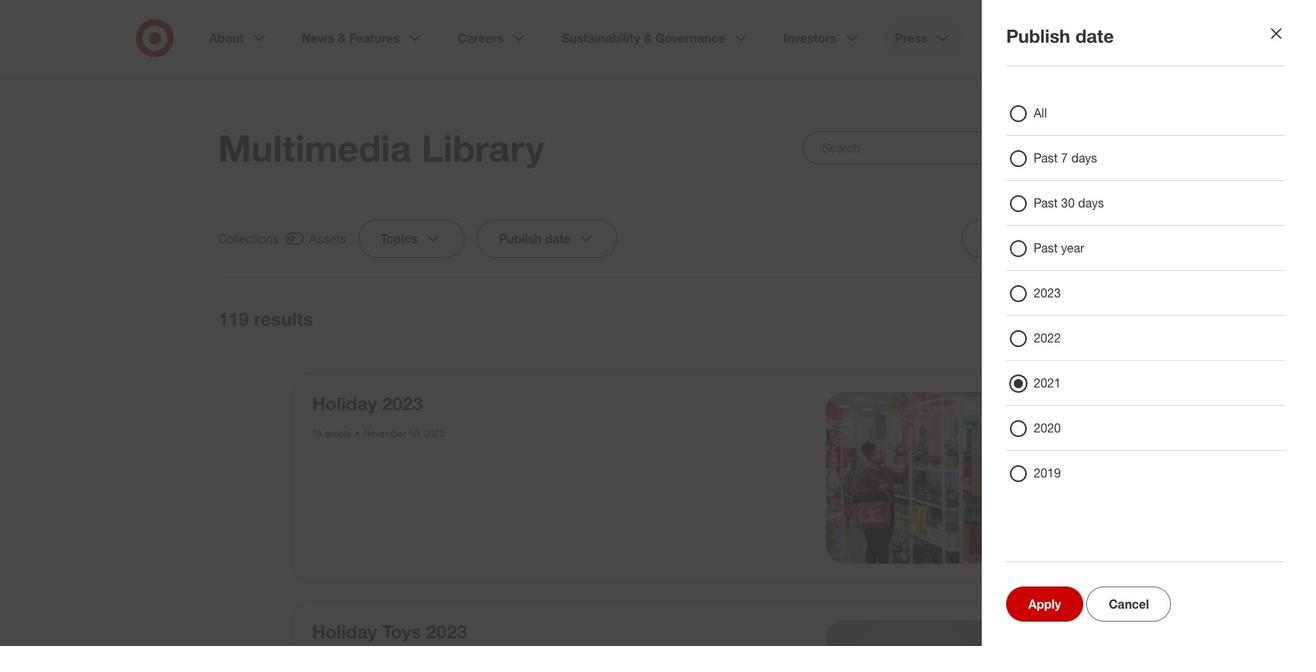 Task type: locate. For each thing, give the bounding box(es) containing it.
0 horizontal spatial publish
[[499, 231, 542, 246]]

assets
[[325, 428, 351, 440]]

10,
[[409, 428, 422, 440]]

0 vertical spatial holiday
[[312, 392, 377, 415]]

2023 right 10,
[[424, 428, 444, 440]]

0 horizontal spatial date
[[545, 231, 571, 246]]

holiday for holiday toys 2023
[[312, 620, 377, 643]]

1 vertical spatial days
[[1078, 195, 1104, 211]]

date
[[1076, 24, 1114, 47], [545, 231, 571, 246]]

0 vertical spatial publish date
[[1006, 24, 1114, 47]]

2 vertical spatial past
[[1034, 240, 1058, 256]]

publish date
[[1006, 24, 1114, 47], [499, 231, 571, 246]]

2023
[[1034, 285, 1061, 301], [382, 392, 423, 415], [424, 428, 444, 440], [426, 620, 467, 643]]

2023 right toys
[[426, 620, 467, 643]]

1 vertical spatial publish
[[499, 231, 542, 246]]

library
[[422, 126, 545, 170]]

cancel button
[[1087, 587, 1172, 622]]

days right "7"
[[1072, 150, 1097, 166]]

past
[[1034, 150, 1058, 166], [1034, 195, 1058, 211], [1034, 240, 1058, 256]]

unchecked image
[[1048, 310, 1067, 328]]

past left 30
[[1034, 195, 1058, 211]]

1 horizontal spatial publish date
[[1006, 24, 1114, 47]]

0 vertical spatial past
[[1034, 150, 1058, 166]]

2023 up unchecked image
[[1034, 285, 1061, 301]]

1 horizontal spatial publish
[[1006, 24, 1071, 47]]

2021
[[1034, 375, 1061, 391]]

3 past from the top
[[1034, 240, 1058, 256]]

checked image
[[285, 230, 304, 248]]

all
[[1034, 105, 1047, 121]]

holiday toys 2023
[[312, 620, 467, 643]]

1 vertical spatial date
[[545, 231, 571, 246]]

holiday 2023 link
[[312, 392, 423, 415]]

holiday for holiday 2023
[[312, 392, 377, 415]]

1 past from the top
[[1034, 150, 1058, 166]]

None checkbox
[[218, 229, 347, 249]]

0 vertical spatial days
[[1072, 150, 1097, 166]]

2 past from the top
[[1034, 195, 1058, 211]]

0 horizontal spatial publish date
[[499, 231, 571, 246]]

a guest carrying a red target basket browses colorful holiday displays. image
[[826, 392, 997, 564]]

Past 30 days radio
[[1010, 195, 1028, 213]]

Past year radio
[[1010, 240, 1028, 258]]

holiday up assets
[[312, 392, 377, 415]]

7
[[1061, 150, 1068, 166]]

holiday
[[312, 392, 377, 415], [312, 620, 377, 643]]

0 vertical spatial date
[[1076, 24, 1114, 47]]

None checkbox
[[1024, 308, 1091, 330]]

2019 radio
[[1010, 465, 1028, 483]]

0 vertical spatial publish
[[1006, 24, 1071, 47]]

publish date dialog
[[0, 0, 1309, 646]]

All radio
[[1010, 105, 1028, 123]]

november 10, 2023
[[364, 428, 444, 440]]

1 vertical spatial publish date
[[499, 231, 571, 246]]

15
[[312, 428, 322, 440]]

2019
[[1034, 465, 1061, 481]]

holiday left toys
[[312, 620, 377, 643]]

publish date inside dialog
[[1006, 24, 1114, 47]]

past left "7"
[[1034, 150, 1058, 166]]

publish inside "button"
[[499, 231, 542, 246]]

Past 7 days radio
[[1010, 150, 1028, 168]]

1 holiday from the top
[[312, 392, 377, 415]]

1 vertical spatial past
[[1034, 195, 1058, 211]]

apply button
[[1006, 587, 1084, 622]]

days right 30
[[1078, 195, 1104, 211]]

past left year at top
[[1034, 240, 1058, 256]]

2 holiday from the top
[[312, 620, 377, 643]]

days
[[1072, 150, 1097, 166], [1078, 195, 1104, 211]]

15 assets
[[312, 428, 351, 440]]

publish
[[1006, 24, 1071, 47], [499, 231, 542, 246]]

1 horizontal spatial date
[[1076, 24, 1114, 47]]

1 vertical spatial holiday
[[312, 620, 377, 643]]



Task type: describe. For each thing, give the bounding box(es) containing it.
holiday 2023
[[312, 392, 423, 415]]

2020
[[1034, 420, 1061, 436]]

multimedia library
[[218, 126, 545, 170]]

2023 inside publish date dialog
[[1034, 285, 1061, 301]]

30
[[1061, 195, 1075, 211]]

2023 radio
[[1010, 285, 1028, 303]]

past year
[[1034, 240, 1085, 256]]

apply
[[1029, 597, 1061, 612]]

past for past 7 days
[[1034, 150, 1058, 166]]

assets
[[310, 231, 347, 246]]

119 results
[[218, 308, 313, 330]]

119
[[218, 308, 249, 330]]

days for past 30 days
[[1078, 195, 1104, 211]]

date inside publish date dialog
[[1076, 24, 1114, 47]]

cancel
[[1109, 597, 1149, 612]]

2023 up november 10, 2023
[[382, 392, 423, 415]]

holiday toys 2023 link
[[312, 620, 467, 643]]

topics
[[381, 231, 418, 246]]

collections
[[218, 231, 279, 246]]

results
[[254, 308, 313, 330]]

date inside publish date "button"
[[545, 231, 571, 246]]

publish inside dialog
[[1006, 24, 1071, 47]]

multimedia
[[218, 126, 412, 170]]

2022 radio
[[1010, 330, 1028, 348]]

Search search field
[[803, 131, 1091, 165]]

publish date button
[[477, 220, 618, 258]]

2022
[[1034, 330, 1061, 346]]

past for past 30 days
[[1034, 195, 1058, 211]]

november
[[364, 428, 406, 440]]

2020 radio
[[1010, 420, 1028, 438]]

days for past 7 days
[[1072, 150, 1097, 166]]

2021 radio
[[1010, 375, 1028, 393]]

year
[[1061, 240, 1085, 256]]

publish date inside "button"
[[499, 231, 571, 246]]

past for past year
[[1034, 240, 1058, 256]]

past 7 days
[[1034, 150, 1097, 166]]

toys
[[382, 620, 421, 643]]

topics button
[[359, 220, 465, 258]]

past 30 days
[[1034, 195, 1104, 211]]



Task type: vqa. For each thing, say whether or not it's contained in the screenshot.
2022 "radio"
yes



